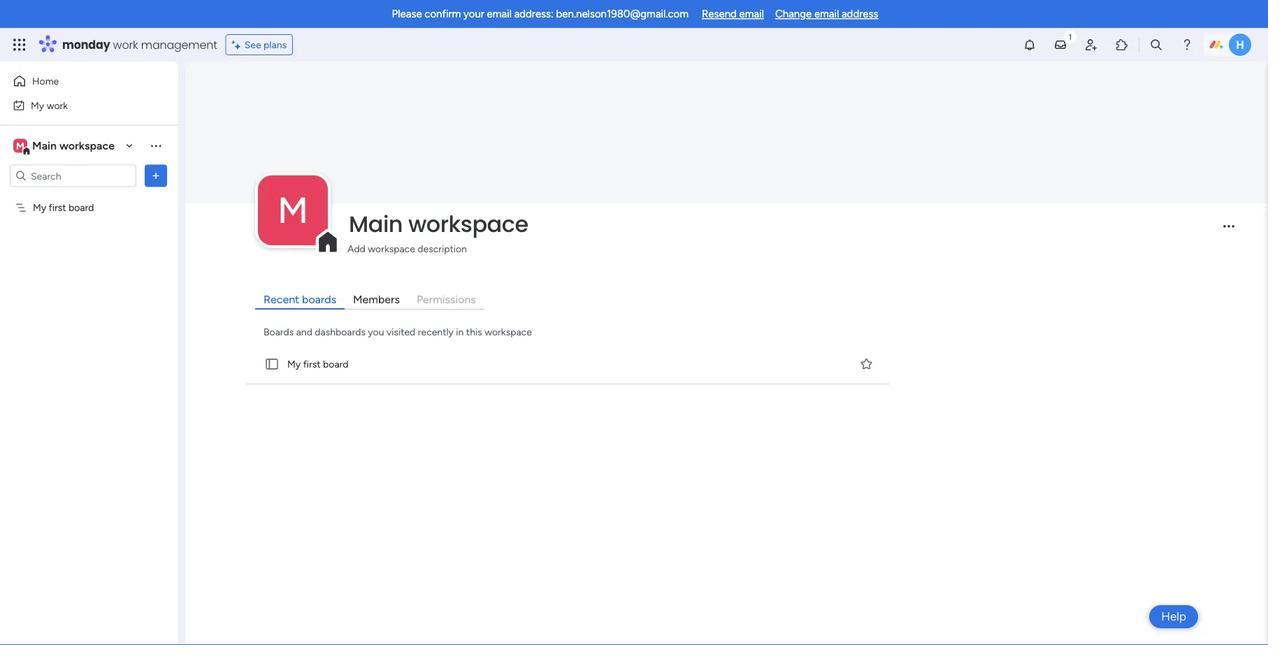 Task type: vqa. For each thing, say whether or not it's contained in the screenshot.
My first board link
yes



Task type: locate. For each thing, give the bounding box(es) containing it.
board
[[69, 202, 94, 214], [323, 358, 349, 370]]

0 vertical spatial main
[[32, 139, 57, 152]]

home
[[32, 75, 59, 87]]

option
[[0, 195, 178, 198]]

boards
[[264, 326, 294, 338]]

workspace
[[59, 139, 115, 152], [408, 209, 528, 240], [368, 243, 415, 255], [485, 326, 532, 338]]

my first board
[[33, 202, 94, 214], [287, 358, 349, 370]]

1 horizontal spatial main workspace
[[349, 209, 528, 240]]

address
[[842, 8, 879, 20]]

1 horizontal spatial main
[[349, 209, 403, 240]]

0 vertical spatial board
[[69, 202, 94, 214]]

m
[[16, 140, 24, 152], [278, 189, 308, 232]]

work down home
[[47, 99, 68, 111]]

my right public board image
[[287, 358, 301, 370]]

0 vertical spatial work
[[113, 37, 138, 52]]

main up add
[[349, 209, 403, 240]]

1 horizontal spatial m
[[278, 189, 308, 232]]

email
[[487, 8, 512, 20], [740, 8, 764, 20], [815, 8, 839, 20]]

work
[[113, 37, 138, 52], [47, 99, 68, 111]]

see
[[245, 39, 261, 51]]

please
[[392, 8, 422, 20]]

1 horizontal spatial my first board
[[287, 358, 349, 370]]

2 email from the left
[[740, 8, 764, 20]]

main
[[32, 139, 57, 152], [349, 209, 403, 240]]

1 vertical spatial my first board
[[287, 358, 349, 370]]

board down search in workspace field
[[69, 202, 94, 214]]

visited
[[387, 326, 416, 338]]

0 horizontal spatial m
[[16, 140, 24, 152]]

help image
[[1180, 38, 1194, 52]]

0 horizontal spatial my first board
[[33, 202, 94, 214]]

and
[[296, 326, 313, 338]]

m inside the workspace selection element
[[16, 140, 24, 152]]

workspace right add
[[368, 243, 415, 255]]

0 vertical spatial my first board
[[33, 202, 94, 214]]

0 horizontal spatial first
[[49, 202, 66, 214]]

0 vertical spatial first
[[49, 202, 66, 214]]

1 horizontal spatial workspace image
[[258, 176, 328, 246]]

please confirm your email address: ben.nelson1980@gmail.com
[[392, 8, 689, 20]]

main down my work
[[32, 139, 57, 152]]

recent
[[264, 293, 299, 306]]

invite members image
[[1085, 38, 1099, 52]]

email right "resend"
[[740, 8, 764, 20]]

1 vertical spatial board
[[323, 358, 349, 370]]

email for change email address
[[815, 8, 839, 20]]

workspace image
[[13, 138, 27, 154], [258, 176, 328, 246]]

1 horizontal spatial work
[[113, 37, 138, 52]]

main workspace up search in workspace field
[[32, 139, 115, 152]]

0 horizontal spatial email
[[487, 8, 512, 20]]

1 vertical spatial work
[[47, 99, 68, 111]]

monday
[[62, 37, 110, 52]]

description
[[418, 243, 467, 255]]

1 vertical spatial main
[[349, 209, 403, 240]]

workspace options image
[[149, 139, 163, 153]]

first
[[49, 202, 66, 214], [303, 358, 321, 370]]

my first board down and
[[287, 358, 349, 370]]

work right monday
[[113, 37, 138, 52]]

my work
[[31, 99, 68, 111]]

my first board down search in workspace field
[[33, 202, 94, 214]]

main workspace
[[32, 139, 115, 152], [349, 209, 528, 240]]

recent boards
[[264, 293, 336, 306]]

howard image
[[1229, 34, 1252, 56]]

dashboards
[[315, 326, 366, 338]]

workspace selection element
[[13, 137, 117, 156]]

main workspace up the description
[[349, 209, 528, 240]]

1 vertical spatial m
[[278, 189, 308, 232]]

1 vertical spatial first
[[303, 358, 321, 370]]

my
[[31, 99, 44, 111], [33, 202, 46, 214], [287, 358, 301, 370]]

1 image
[[1064, 29, 1077, 44]]

board down dashboards at the left bottom of the page
[[323, 358, 349, 370]]

m button
[[258, 176, 328, 246]]

email right change
[[815, 8, 839, 20]]

0 vertical spatial workspace image
[[13, 138, 27, 154]]

workspace up search in workspace field
[[59, 139, 115, 152]]

Main workspace field
[[345, 209, 1212, 240]]

1 horizontal spatial board
[[323, 358, 349, 370]]

you
[[368, 326, 384, 338]]

my inside list box
[[33, 202, 46, 214]]

0 horizontal spatial main
[[32, 139, 57, 152]]

members
[[353, 293, 400, 306]]

my first board inside my first board link
[[287, 358, 349, 370]]

inbox image
[[1054, 38, 1068, 52]]

my first board link
[[243, 345, 892, 385]]

options image
[[149, 169, 163, 183]]

1 vertical spatial my
[[33, 202, 46, 214]]

1 vertical spatial workspace image
[[258, 176, 328, 246]]

change email address
[[776, 8, 879, 20]]

3 email from the left
[[815, 8, 839, 20]]

1 horizontal spatial email
[[740, 8, 764, 20]]

address:
[[514, 8, 554, 20]]

my inside button
[[31, 99, 44, 111]]

home button
[[8, 70, 150, 92]]

see plans
[[245, 39, 287, 51]]

my down home
[[31, 99, 44, 111]]

my down search in workspace field
[[33, 202, 46, 214]]

0 horizontal spatial main workspace
[[32, 139, 115, 152]]

first down and
[[303, 358, 321, 370]]

my first board list box
[[0, 193, 178, 408]]

1 email from the left
[[487, 8, 512, 20]]

board inside my first board list box
[[69, 202, 94, 214]]

my work button
[[8, 94, 150, 116]]

0 horizontal spatial work
[[47, 99, 68, 111]]

first down search in workspace field
[[49, 202, 66, 214]]

0 vertical spatial my
[[31, 99, 44, 111]]

add
[[348, 243, 366, 255]]

work for my
[[47, 99, 68, 111]]

0 horizontal spatial board
[[69, 202, 94, 214]]

email right your
[[487, 8, 512, 20]]

see plans button
[[226, 34, 293, 55]]

0 vertical spatial m
[[16, 140, 24, 152]]

2 horizontal spatial email
[[815, 8, 839, 20]]

work inside button
[[47, 99, 68, 111]]

first inside list box
[[49, 202, 66, 214]]

0 vertical spatial main workspace
[[32, 139, 115, 152]]

confirm
[[425, 8, 461, 20]]



Task type: describe. For each thing, give the bounding box(es) containing it.
in
[[456, 326, 464, 338]]

apps image
[[1115, 38, 1129, 52]]

main inside the workspace selection element
[[32, 139, 57, 152]]

this
[[466, 326, 482, 338]]

management
[[141, 37, 217, 52]]

public board image
[[264, 357, 280, 372]]

workspace up the description
[[408, 209, 528, 240]]

v2 ellipsis image
[[1224, 225, 1235, 237]]

1 vertical spatial main workspace
[[349, 209, 528, 240]]

permissions
[[417, 293, 476, 306]]

workspace right this
[[485, 326, 532, 338]]

plans
[[264, 39, 287, 51]]

boards and dashboards you visited recently in this workspace
[[264, 326, 532, 338]]

help
[[1162, 610, 1187, 624]]

change
[[776, 8, 812, 20]]

your
[[464, 8, 485, 20]]

boards
[[302, 293, 336, 306]]

resend email link
[[702, 8, 764, 20]]

my first board inside my first board list box
[[33, 202, 94, 214]]

notifications image
[[1023, 38, 1037, 52]]

add to favorites image
[[860, 357, 874, 371]]

ben.nelson1980@gmail.com
[[556, 8, 689, 20]]

recently
[[418, 326, 454, 338]]

help button
[[1150, 606, 1199, 629]]

resend
[[702, 8, 737, 20]]

board inside my first board link
[[323, 358, 349, 370]]

work for monday
[[113, 37, 138, 52]]

0 horizontal spatial workspace image
[[13, 138, 27, 154]]

change email address link
[[776, 8, 879, 20]]

1 horizontal spatial first
[[303, 358, 321, 370]]

m inside m popup button
[[278, 189, 308, 232]]

email for resend email
[[740, 8, 764, 20]]

2 vertical spatial my
[[287, 358, 301, 370]]

resend email
[[702, 8, 764, 20]]

select product image
[[13, 38, 27, 52]]

main workspace inside the workspace selection element
[[32, 139, 115, 152]]

Search in workspace field
[[29, 168, 117, 184]]

search everything image
[[1150, 38, 1164, 52]]

monday work management
[[62, 37, 217, 52]]

add workspace description
[[348, 243, 467, 255]]



